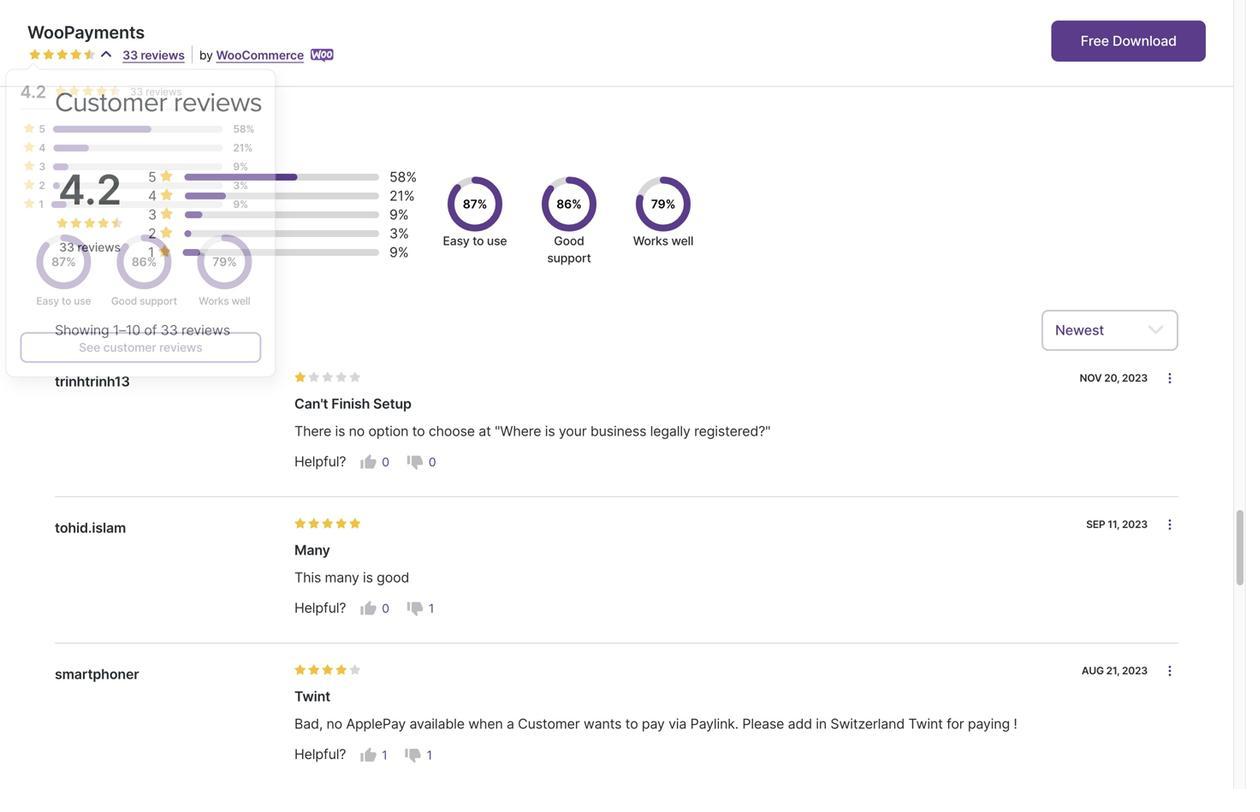 Task type: describe. For each thing, give the bounding box(es) containing it.
2 horizontal spatial 33
[[161, 322, 178, 339]]

nov 20, 2023
[[1080, 372, 1148, 384]]

vote down image for option
[[407, 454, 424, 471]]

sep
[[1087, 519, 1106, 531]]

2 open options menu image from the top
[[1164, 518, 1178, 532]]

rate product 2 stars image for smartphoner
[[308, 665, 320, 677]]

open options menu image for registered?"
[[1164, 371, 1178, 385]]

rate product 4 stars image for woopayments
[[98, 217, 110, 229]]

switzerland
[[831, 716, 905, 733]]

0 horizontal spatial rate product 5 stars image
[[84, 49, 96, 61]]

21,
[[1107, 665, 1120, 678]]

applepay
[[346, 716, 406, 733]]

helpful? for this
[[295, 600, 346, 617]]

free
[[1081, 33, 1110, 49]]

4
[[148, 187, 157, 204]]

vote up image
[[360, 600, 377, 618]]

rate product 4 stars image for can't finish setup
[[336, 371, 348, 383]]

2 2023 from the top
[[1123, 519, 1148, 531]]

21%
[[390, 187, 415, 204]]

wants
[[584, 716, 622, 733]]

9% for 3
[[390, 206, 409, 223]]

1 for available's 'vote down' image
[[427, 748, 432, 763]]

can't
[[295, 395, 328, 412]]

rate product 2 stars image for can't finish setup
[[308, 371, 320, 383]]

1 star, 9% of reviews element
[[148, 243, 175, 262]]

3
[[148, 206, 157, 223]]

rate product 2 stars image for 4.2
[[70, 217, 82, 229]]

good support
[[548, 234, 591, 265]]

by
[[199, 48, 213, 63]]

3%
[[390, 225, 409, 242]]

registered?"
[[695, 423, 771, 440]]

business
[[591, 423, 647, 440]]

helpful? for bad,
[[295, 747, 346, 763]]

this
[[295, 569, 321, 586]]

rate product 5 stars image for trinhtrinh13
[[349, 371, 361, 383]]

trinhtrinh13
[[55, 373, 130, 390]]

for
[[947, 716, 965, 733]]

1 for vote up image for applepay
[[382, 748, 388, 763]]

0 horizontal spatial is
[[335, 423, 345, 440]]

bad, no applepay available when a customer wants to pay via paylink.  please add in switzerland twint for paying !
[[295, 716, 1018, 733]]

reviews left by at the top
[[141, 48, 185, 63]]

1 for 'vote down' image associated with good
[[429, 602, 434, 616]]

58%
[[390, 169, 417, 185]]

1 horizontal spatial to
[[473, 234, 484, 248]]

good
[[554, 234, 585, 248]]

1 horizontal spatial is
[[363, 569, 373, 586]]

legally
[[651, 423, 691, 440]]

newest
[[1056, 322, 1105, 339]]

rate product 2 stars image for many
[[308, 518, 320, 530]]

0 for option
[[382, 455, 390, 470]]

3 stars, 9% of reviews element
[[148, 205, 177, 224]]

when
[[469, 716, 503, 733]]

1 horizontal spatial no
[[349, 423, 365, 440]]

1 vertical spatial twint
[[909, 716, 944, 733]]

easy to use
[[443, 234, 507, 248]]

0 vertical spatial rate product 2 stars image
[[43, 49, 55, 61]]

rate product 4 stars image for twint
[[336, 665, 348, 677]]

reviews down by at the top
[[174, 86, 262, 119]]

1 vertical spatial no
[[327, 716, 343, 733]]

2 horizontal spatial is
[[545, 423, 555, 440]]

rate product 3 stars image for 4.2
[[84, 217, 96, 229]]

helpful? for there
[[295, 453, 346, 470]]

1 horizontal spatial 33
[[123, 48, 138, 63]]

0 for good
[[382, 602, 390, 616]]

2 stars, 3% of reviews element
[[148, 224, 177, 243]]

can't finish setup
[[295, 395, 412, 412]]

rate product 5 stars image for 4.2
[[111, 217, 123, 229]]

works well
[[634, 234, 694, 248]]

showing 1–10 of 33 reviews
[[55, 322, 230, 339]]

2023 for please
[[1123, 665, 1148, 678]]

rate product 1 star image for 4.2
[[57, 217, 69, 229]]

nov
[[1080, 372, 1103, 384]]

20,
[[1105, 372, 1120, 384]]

support
[[548, 251, 591, 265]]

in
[[816, 716, 827, 733]]

setup
[[373, 395, 412, 412]]

sep 11, 2023
[[1087, 519, 1148, 531]]

by woocommerce
[[199, 48, 304, 63]]

there
[[295, 423, 332, 440]]

vote down image for good
[[407, 600, 424, 618]]

rate product 3 stars image for twint
[[322, 665, 334, 677]]

bad,
[[295, 716, 323, 733]]

0 vertical spatial customer
[[55, 86, 167, 119]]

well
[[672, 234, 694, 248]]

1 horizontal spatial 33 reviews
[[123, 48, 185, 63]]

aug 21, 2023
[[1082, 665, 1148, 678]]

4.2
[[58, 165, 122, 214]]

choose
[[429, 423, 475, 440]]

use
[[487, 234, 507, 248]]

smartphoner
[[55, 666, 139, 683]]

developed by woocommerce image
[[311, 49, 334, 63]]

at
[[479, 423, 491, 440]]

rate product 5 stars image for many
[[349, 518, 361, 530]]

0 horizontal spatial rate product 3 stars image
[[57, 49, 69, 61]]

2 horizontal spatial to
[[626, 716, 639, 733]]

customer reviews
[[55, 86, 262, 119]]



Task type: locate. For each thing, give the bounding box(es) containing it.
rate product 5 stars image
[[84, 49, 96, 61], [111, 217, 123, 229], [349, 371, 361, 383]]

1 vertical spatial rate product 5 stars image
[[111, 217, 123, 229]]

rate product 1 star image for the left rate product 3 stars image
[[29, 49, 41, 61]]

0 horizontal spatial no
[[327, 716, 343, 733]]

0 vertical spatial 9%
[[390, 206, 409, 223]]

2 vertical spatial 2023
[[1123, 665, 1148, 678]]

there is no option to choose at "where is your business legally registered?"
[[295, 423, 771, 440]]

5 stars, 58% of reviews element
[[148, 168, 177, 187]]

rate product 2 stars image down 4.2
[[70, 217, 82, 229]]

0 vertical spatial 33
[[123, 48, 138, 63]]

vote down image down available
[[405, 747, 422, 764]]

rate product 4 stars image
[[336, 371, 348, 383], [336, 665, 348, 677]]

rate product 4 stars image for 4.2
[[336, 518, 348, 530]]

rate product 1 star image up can't
[[295, 371, 307, 383]]

1 rate product 2 stars image from the top
[[308, 371, 320, 383]]

1 down 2
[[148, 244, 154, 261]]

aug
[[1082, 665, 1105, 678]]

33 right the "of"
[[161, 322, 178, 339]]

2 vertical spatial open options menu image
[[1164, 665, 1178, 678]]

rate product 1 star image up bad,
[[295, 665, 307, 677]]

1 vertical spatial 2023
[[1123, 519, 1148, 531]]

rate product 5 stars image up applepay
[[349, 665, 361, 677]]

1 2023 from the top
[[1123, 372, 1148, 384]]

rate product 1 star image
[[29, 49, 41, 61], [295, 371, 307, 383]]

2023 for registered?"
[[1123, 372, 1148, 384]]

a
[[507, 716, 515, 733]]

2
[[148, 225, 156, 242]]

showing
[[55, 322, 109, 339]]

1 vertical spatial rate product 5 stars image
[[349, 665, 361, 677]]

no right bad,
[[327, 716, 343, 733]]

vote down image down good
[[407, 600, 424, 618]]

rate product 1 star image down woopayments
[[29, 49, 41, 61]]

helpful?
[[295, 453, 346, 470], [295, 600, 346, 617], [295, 747, 346, 763]]

0 vertical spatial to
[[473, 234, 484, 248]]

1 helpful? from the top
[[295, 453, 346, 470]]

0 horizontal spatial rate product 4 stars image
[[70, 49, 82, 61]]

no
[[349, 423, 365, 440], [327, 716, 343, 733]]

1–10
[[113, 322, 141, 339]]

woocommerce
[[216, 48, 304, 63]]

2023 right 20,
[[1123, 372, 1148, 384]]

rate product 1 star image for tohid.islam
[[295, 518, 307, 530]]

rate product 2 stars image
[[43, 49, 55, 61], [70, 217, 82, 229], [308, 665, 320, 677]]

1 horizontal spatial rate product 4 stars image
[[98, 217, 110, 229]]

many
[[295, 542, 330, 559]]

customer down 33 reviews link
[[55, 86, 167, 119]]

1 rate product 5 stars image from the top
[[349, 518, 361, 530]]

reviews left 2
[[77, 240, 121, 255]]

vote down image down option
[[407, 454, 424, 471]]

rate product 2 stars image up bad,
[[308, 665, 320, 677]]

1 horizontal spatial rate product 1 star image
[[295, 371, 307, 383]]

2 9% from the top
[[390, 244, 409, 261]]

11,
[[1109, 519, 1120, 531]]

helpful? down this
[[295, 600, 346, 617]]

rate product 4 stars image
[[70, 49, 82, 61], [98, 217, 110, 229], [336, 518, 348, 530]]

tohid.islam
[[55, 520, 126, 537]]

33 down annually
[[123, 48, 138, 63]]

1 vertical spatial open options menu image
[[1164, 518, 1178, 532]]

2023
[[1123, 372, 1148, 384], [1123, 519, 1148, 531], [1123, 665, 1148, 678]]

2 rate product 2 stars image from the top
[[308, 518, 320, 530]]

rate product 3 stars image
[[57, 49, 69, 61], [84, 217, 96, 229], [322, 371, 334, 383]]

1 rate product 4 stars image from the top
[[336, 371, 348, 383]]

0 vertical spatial rate product 2 stars image
[[308, 371, 320, 383]]

woopayments
[[27, 22, 145, 43]]

finish
[[332, 395, 370, 412]]

2 vertical spatial helpful?
[[295, 747, 346, 763]]

2 vertical spatial to
[[626, 716, 639, 733]]

rate product 3 stars image down woopayments
[[57, 49, 69, 61]]

5
[[148, 169, 156, 185]]

1 vertical spatial rate product 2 stars image
[[70, 217, 82, 229]]

0 down choose
[[429, 455, 436, 470]]

$79.99 annually
[[69, 17, 143, 29]]

0 horizontal spatial twint
[[295, 689, 331, 705]]

vote up image for no
[[360, 454, 377, 471]]

is
[[335, 423, 345, 440], [545, 423, 555, 440], [363, 569, 373, 586]]

0 vertical spatial twint
[[295, 689, 331, 705]]

to left use at the top left of page
[[473, 234, 484, 248]]

no down can't finish setup
[[349, 423, 365, 440]]

1 vertical spatial 33
[[59, 240, 74, 255]]

1 vertical spatial rate product 2 stars image
[[308, 518, 320, 530]]

1 rate product 3 stars image from the top
[[322, 518, 334, 530]]

Newest field
[[1042, 310, 1179, 351]]

2 vertical spatial vote down image
[[405, 747, 422, 764]]

rate product 5 stars image for twint
[[349, 665, 361, 677]]

33 reviews down 4.2
[[59, 240, 121, 255]]

vote up image down option
[[360, 454, 377, 471]]

2 rate product 4 stars image from the top
[[336, 665, 348, 677]]

2 rate product 3 stars image from the top
[[322, 665, 334, 677]]

rate product 3 stars image up bad,
[[322, 665, 334, 677]]

twint up bad,
[[295, 689, 331, 705]]

woocommerce link
[[216, 48, 304, 63]]

9% up the 3%
[[390, 206, 409, 223]]

0 horizontal spatial 33
[[59, 240, 74, 255]]

1 right vote up icon
[[429, 602, 434, 616]]

2 vote up image from the top
[[360, 747, 377, 764]]

your
[[559, 423, 587, 440]]

to right option
[[412, 423, 425, 440]]

rate product 2 stars image
[[308, 371, 320, 383], [308, 518, 320, 530]]

2 vertical spatial rate product 3 stars image
[[322, 371, 334, 383]]

1 9% from the top
[[390, 206, 409, 223]]

0 horizontal spatial rate product 2 stars image
[[43, 49, 55, 61]]

0
[[382, 455, 390, 470], [429, 455, 436, 470], [382, 602, 390, 616]]

0 horizontal spatial customer
[[55, 86, 167, 119]]

rate product 2 stars image up can't
[[308, 371, 320, 383]]

rate product 2 stars image up many
[[308, 518, 320, 530]]

0 horizontal spatial to
[[412, 423, 425, 440]]

customer right a
[[518, 716, 580, 733]]

is left your
[[545, 423, 555, 440]]

rate product 1 star image for rate product 3 stars image associated with trinhtrinh13
[[295, 371, 307, 383]]

rate product 3 stars image
[[322, 518, 334, 530], [322, 665, 334, 677]]

easy
[[443, 234, 470, 248]]

4 stars, 21% of reviews element
[[148, 187, 177, 205]]

rate product 5 stars image up this many is good
[[349, 518, 361, 530]]

33
[[123, 48, 138, 63], [59, 240, 74, 255], [161, 322, 178, 339]]

rate product 4 stars image down woopayments
[[70, 49, 82, 61]]

1 vertical spatial rate product 3 stars image
[[322, 665, 334, 677]]

rate product 1 star image down 4.2
[[57, 217, 69, 229]]

33 reviews down annually
[[123, 48, 185, 63]]

is left good
[[363, 569, 373, 586]]

vote up image
[[360, 454, 377, 471], [360, 747, 377, 764]]

download
[[1113, 33, 1178, 49]]

2 horizontal spatial rate product 3 stars image
[[322, 371, 334, 383]]

via
[[669, 716, 687, 733]]

rate product 5 stars image left '3'
[[111, 217, 123, 229]]

1 vote up image from the top
[[360, 454, 377, 471]]

1 vertical spatial rate product 4 stars image
[[336, 665, 348, 677]]

1 vertical spatial rate product 4 stars image
[[98, 217, 110, 229]]

open options menu image right "aug 21, 2023"
[[1164, 665, 1178, 678]]

1 vertical spatial rate product 1 star image
[[295, 518, 307, 530]]

rate product 5 stars image
[[349, 518, 361, 530], [349, 665, 361, 677]]

rate product 5 stars image up can't finish setup
[[349, 371, 361, 383]]

0 vertical spatial rate product 5 stars image
[[349, 518, 361, 530]]

rate product 4 stars image down 4.2
[[98, 217, 110, 229]]

open options menu image down the angle down image
[[1164, 371, 1178, 385]]

0 vertical spatial rate product 5 stars image
[[84, 49, 96, 61]]

pay
[[642, 716, 665, 733]]

33 reviews link
[[123, 48, 185, 63]]

1 down applepay
[[382, 748, 388, 763]]

open options menu image
[[1164, 371, 1178, 385], [1164, 518, 1178, 532], [1164, 665, 1178, 678]]

1 horizontal spatial twint
[[909, 716, 944, 733]]

1 vertical spatial rate product 3 stars image
[[84, 217, 96, 229]]

rate product 4 stars image up 'finish'
[[336, 371, 348, 383]]

option
[[369, 423, 409, 440]]

2 horizontal spatial rate product 4 stars image
[[336, 518, 348, 530]]

open options menu image right the sep 11, 2023
[[1164, 518, 1178, 532]]

33 down 4.2
[[59, 240, 74, 255]]

of
[[144, 322, 157, 339]]

1 vertical spatial rate product 1 star image
[[295, 371, 307, 383]]

1 vertical spatial 33 reviews
[[59, 240, 121, 255]]

rate product 3 stars image down 4.2
[[84, 217, 96, 229]]

rate product 1 star image for smartphoner
[[295, 665, 307, 677]]

paylink.
[[691, 716, 739, 733]]

twint left for
[[909, 716, 944, 733]]

twint
[[295, 689, 331, 705], [909, 716, 944, 733]]

$79.99
[[69, 17, 102, 29]]

works
[[634, 234, 669, 248]]

vote up image for applepay
[[360, 747, 377, 764]]

rate product 1 star image
[[57, 217, 69, 229], [295, 518, 307, 530], [295, 665, 307, 677]]

rate product 4 stars image up many
[[336, 518, 348, 530]]

angle down image
[[1148, 320, 1166, 341]]

0 vertical spatial vote up image
[[360, 454, 377, 471]]

0 horizontal spatial 33 reviews
[[59, 240, 121, 255]]

rate product 3 stars image up many
[[322, 518, 334, 530]]

0 right vote up icon
[[382, 602, 390, 616]]

rate product 3 stars image for trinhtrinh13
[[322, 371, 334, 383]]

1 down available
[[427, 748, 432, 763]]

is right 'there'
[[335, 423, 345, 440]]

9%
[[390, 206, 409, 223], [390, 244, 409, 261]]

please
[[743, 716, 785, 733]]

add
[[788, 716, 813, 733]]

1
[[148, 244, 154, 261], [429, 602, 434, 616], [382, 748, 388, 763], [427, 748, 432, 763]]

1 horizontal spatial rate product 5 stars image
[[111, 217, 123, 229]]

0 vertical spatial vote down image
[[407, 454, 424, 471]]

vote down image for available
[[405, 747, 422, 764]]

helpful? down bad,
[[295, 747, 346, 763]]

2 vertical spatial rate product 4 stars image
[[336, 518, 348, 530]]

0 vertical spatial 33 reviews
[[123, 48, 185, 63]]

0 vertical spatial helpful?
[[295, 453, 346, 470]]

2 vertical spatial rate product 5 stars image
[[349, 371, 361, 383]]

0 vertical spatial 2023
[[1123, 372, 1148, 384]]

rate product 3 stars image up can't
[[322, 371, 334, 383]]

0 vertical spatial open options menu image
[[1164, 371, 1178, 385]]

3 open options menu image from the top
[[1164, 665, 1178, 678]]

0 vertical spatial rate product 4 stars image
[[70, 49, 82, 61]]

33 reviews
[[123, 48, 185, 63], [59, 240, 121, 255]]

rate product 5 stars image down woopayments
[[84, 49, 96, 61]]

1 vertical spatial 9%
[[390, 244, 409, 261]]

2 vertical spatial rate product 1 star image
[[295, 665, 307, 677]]

9% down the 3%
[[390, 244, 409, 261]]

2023 right 11,
[[1123, 519, 1148, 531]]

helpful? down 'there'
[[295, 453, 346, 470]]

0 vertical spatial rate product 1 star image
[[57, 217, 69, 229]]

2 vertical spatial 33
[[161, 322, 178, 339]]

rate product 4 stars image up applepay
[[336, 665, 348, 677]]

rate product 1 star image up many
[[295, 518, 307, 530]]

to
[[473, 234, 484, 248], [412, 423, 425, 440], [626, 716, 639, 733]]

open options menu image for please
[[1164, 665, 1178, 678]]

9% for 1
[[390, 244, 409, 261]]

1 horizontal spatial customer
[[518, 716, 580, 733]]

free download
[[1081, 33, 1178, 49]]

0 vertical spatial rate product 4 stars image
[[336, 371, 348, 383]]

good
[[377, 569, 410, 586]]

2023 right the 21,
[[1123, 665, 1148, 678]]

2 rate product 5 stars image from the top
[[349, 665, 361, 677]]

2 vertical spatial rate product 2 stars image
[[308, 665, 320, 677]]

0 down option
[[382, 455, 390, 470]]

available
[[410, 716, 465, 733]]

2 helpful? from the top
[[295, 600, 346, 617]]

rate product 2 stars image down woopayments
[[43, 49, 55, 61]]

1 vertical spatial to
[[412, 423, 425, 440]]

2 horizontal spatial rate product 2 stars image
[[308, 665, 320, 677]]

0 vertical spatial rate product 3 stars image
[[57, 49, 69, 61]]

vote up image down applepay
[[360, 747, 377, 764]]

1 open options menu image from the top
[[1164, 371, 1178, 385]]

3 helpful? from the top
[[295, 747, 346, 763]]

3 2023 from the top
[[1123, 665, 1148, 678]]

free download link
[[1052, 21, 1207, 62]]

1 vertical spatial vote up image
[[360, 747, 377, 764]]

reviews
[[141, 48, 185, 63], [174, 86, 262, 119], [77, 240, 121, 255], [182, 322, 230, 339]]

vote down image
[[407, 454, 424, 471], [407, 600, 424, 618], [405, 747, 422, 764]]

customer
[[55, 86, 167, 119], [518, 716, 580, 733]]

1 horizontal spatial rate product 3 stars image
[[84, 217, 96, 229]]

"where
[[495, 423, 542, 440]]

reviews right the "of"
[[182, 322, 230, 339]]

!
[[1014, 716, 1018, 733]]

1 horizontal spatial rate product 2 stars image
[[70, 217, 82, 229]]

1 vertical spatial vote down image
[[407, 600, 424, 618]]

this many is good
[[295, 569, 410, 586]]

0 vertical spatial no
[[349, 423, 365, 440]]

paying
[[968, 716, 1011, 733]]

to left pay
[[626, 716, 639, 733]]

2 horizontal spatial rate product 5 stars image
[[349, 371, 361, 383]]

0 horizontal spatial rate product 1 star image
[[29, 49, 41, 61]]

annually
[[104, 17, 143, 29]]

rate product 3 stars image for many
[[322, 518, 334, 530]]

many
[[325, 569, 359, 586]]

1 vertical spatial helpful?
[[295, 600, 346, 617]]

0 vertical spatial rate product 1 star image
[[29, 49, 41, 61]]

0 vertical spatial rate product 3 stars image
[[322, 518, 334, 530]]

1 vertical spatial customer
[[518, 716, 580, 733]]



Task type: vqa. For each thing, say whether or not it's contained in the screenshot.


